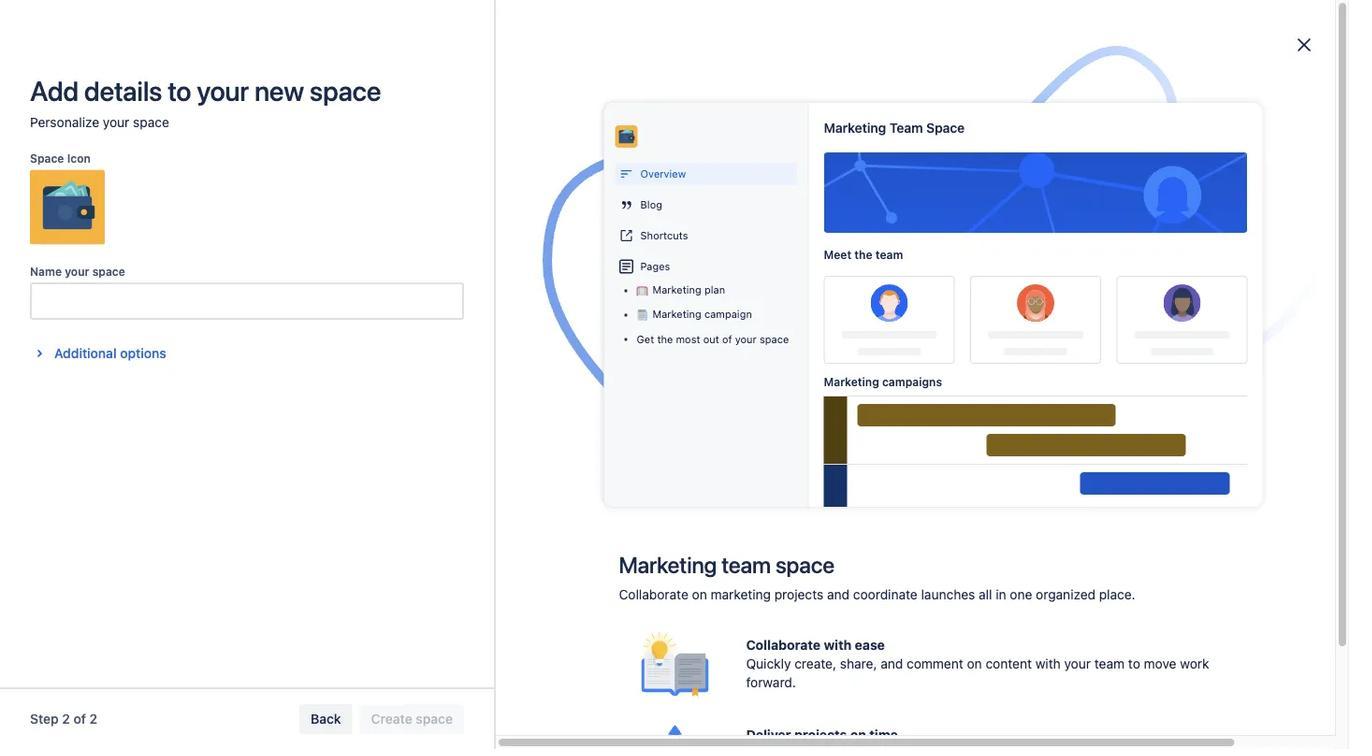 Task type: vqa. For each thing, say whether or not it's contained in the screenshot.
Marketing
yes



Task type: describe. For each thing, give the bounding box(es) containing it.
and inside collaborate with ease quickly create, share, and comment on content with your team to move work forward.
[[881, 656, 903, 672]]

create a space image
[[225, 311, 247, 333]]

to inside add details to your new space personalize your space
[[168, 75, 191, 107]]

name
[[30, 265, 62, 278]]

sit back and relax
[[734, 494, 856, 511]]

your inside collaborate with ease quickly create, share, and comment on content with your team to move work forward.
[[1064, 656, 1091, 672]]

icon
[[67, 152, 91, 165]]

pages
[[640, 260, 670, 272]]

marketing campaign
[[653, 308, 752, 320]]

space right new
[[310, 75, 381, 107]]

quickly
[[746, 656, 791, 672]]

your left new
[[197, 75, 249, 107]]

team inside collaborate with ease quickly create, share, and comment on content with your team to move work forward.
[[1095, 656, 1125, 672]]

step
[[30, 712, 59, 727]]

created by me button
[[415, 147, 538, 177]]

personalize
[[30, 115, 99, 130]]

the for most
[[657, 334, 673, 346]]

add
[[30, 75, 79, 107]]

add details to your new space personalize your space
[[30, 75, 381, 130]]

comment
[[907, 656, 964, 672]]

forward.
[[746, 675, 796, 691]]

0 horizontal spatial space
[[30, 152, 64, 165]]

back button
[[299, 705, 352, 735]]

0 vertical spatial with
[[824, 638, 852, 653]]

meet
[[824, 248, 852, 261]]

one
[[1010, 587, 1032, 603]]

marketing team space collaborate on marketing projects and coordinate launches all in one organized place.
[[619, 552, 1136, 603]]

share,
[[840, 656, 877, 672]]

drafts link
[[30, 213, 255, 247]]

0 horizontal spatial of
[[73, 712, 86, 727]]

bob builder link
[[30, 341, 255, 374]]

campaigns
[[882, 375, 942, 388]]

marketing for plan
[[653, 284, 702, 296]]

the for team
[[855, 248, 873, 261]]

name your space
[[30, 265, 125, 278]]

marketing plan
[[653, 284, 725, 296]]

marketing for team
[[619, 552, 717, 578]]

sit
[[734, 494, 752, 511]]

to inside collaborate with ease quickly create, share, and comment on content with your team to move work forward.
[[1128, 656, 1140, 672]]

created by me tab list
[[262, 147, 538, 177]]

starred link
[[30, 180, 255, 213]]

and inside marketing team space collaborate on marketing projects and coordinate launches all in one organized place.
[[827, 587, 850, 603]]

get
[[637, 334, 654, 346]]

meet the team
[[824, 248, 903, 261]]

space icon
[[30, 152, 91, 165]]

2 vertical spatial on
[[850, 727, 866, 743]]

confluence?
[[620, 7, 698, 22]]

builder
[[99, 349, 141, 365]]

get the most out of your space
[[637, 334, 789, 346]]

back
[[311, 712, 341, 727]]

does your team need more from confluence?
[[418, 7, 701, 22]]

space inside marketing team space collaborate on marketing projects and coordinate launches all in one organized place.
[[776, 552, 834, 578]]

on inside marketing team space collaborate on marketing projects and coordinate launches all in one organized place.
[[692, 587, 707, 603]]

overview inside overview link
[[71, 121, 127, 137]]

your right does
[[453, 7, 480, 22]]

tasks
[[71, 256, 105, 271]]

marketing for campaigns
[[824, 375, 879, 388]]

collaborate with ease quickly create, share, and comment on content with your team to move work forward.
[[746, 638, 1209, 691]]

need
[[518, 7, 549, 22]]

plan
[[704, 284, 725, 296]]

step 2 of 2
[[30, 712, 97, 727]]

all
[[979, 587, 992, 603]]

team left need
[[484, 7, 515, 22]]

collaborate inside marketing team space collaborate on marketing projects and coordinate launches all in one organized place.
[[619, 587, 689, 603]]

Name your space field
[[32, 284, 462, 318]]

me
[[493, 154, 511, 169]]

0 vertical spatial and
[[793, 494, 819, 511]]

relax
[[822, 494, 856, 511]]



Task type: locate. For each thing, give the bounding box(es) containing it.
space right the out
[[760, 334, 789, 346]]

additional options
[[54, 346, 166, 361]]

ease
[[855, 638, 885, 653]]

and down ease
[[881, 656, 903, 672]]

space down sit back and relax at the bottom right of page
[[776, 552, 834, 578]]

2 2 from the left
[[89, 712, 97, 727]]

your down campaign
[[735, 334, 757, 346]]

1 horizontal spatial of
[[722, 334, 732, 346]]

move
[[1144, 656, 1177, 672]]

close image
[[1293, 34, 1316, 56]]

deliver
[[746, 727, 791, 743]]

team left move in the right of the page
[[1095, 656, 1125, 672]]

Search field
[[994, 41, 1181, 71]]

:goal: image
[[637, 285, 648, 297], [637, 285, 648, 297]]

with
[[824, 638, 852, 653], [1036, 656, 1061, 672]]

1 vertical spatial the
[[657, 334, 673, 346]]

your right content
[[1064, 656, 1091, 672]]

team up marketing at the bottom
[[722, 552, 771, 578]]

add details to your new space dialog
[[0, 0, 1349, 749]]

overview up the blog
[[640, 168, 686, 180]]

does
[[418, 7, 450, 22]]

projects inside marketing team space collaborate on marketing projects and coordinate launches all in one organized place.
[[774, 587, 824, 603]]

overview link
[[30, 112, 255, 146]]

1 vertical spatial collaborate
[[746, 638, 821, 653]]

marketing up marketing at the bottom
[[619, 552, 717, 578]]

created
[[423, 154, 471, 169]]

projects right marketing at the bottom
[[774, 587, 824, 603]]

your right name
[[65, 265, 89, 278]]

work
[[1180, 656, 1209, 672]]

the right get
[[657, 334, 673, 346]]

0 vertical spatial to
[[168, 75, 191, 107]]

group containing overview
[[30, 112, 255, 281]]

of right the out
[[722, 334, 732, 346]]

1 vertical spatial space
[[30, 152, 64, 165]]

from
[[588, 7, 617, 22]]

your down details
[[103, 115, 129, 130]]

marketing down marketing plan
[[653, 308, 702, 320]]

projects right deliver
[[794, 727, 847, 743]]

1 horizontal spatial overview
[[640, 168, 686, 180]]

marketing for campaign
[[653, 308, 702, 320]]

marketing left 'team'
[[824, 120, 886, 135]]

the
[[855, 248, 873, 261], [657, 334, 673, 346]]

of
[[722, 334, 732, 346], [73, 712, 86, 727]]

on left time
[[850, 727, 866, 743]]

space up "recent" "link"
[[133, 115, 169, 130]]

content
[[986, 656, 1032, 672]]

space
[[310, 75, 381, 107], [133, 115, 169, 130], [92, 265, 125, 278], [760, 334, 789, 346], [776, 552, 834, 578]]

group
[[30, 112, 255, 281]]

team inside marketing team space collaborate on marketing projects and coordinate launches all in one organized place.
[[722, 552, 771, 578]]

additional
[[54, 346, 117, 361]]

projects
[[774, 587, 824, 603], [794, 727, 847, 743]]

1 horizontal spatial collaborate
[[746, 638, 821, 653]]

team right meet
[[876, 248, 903, 261]]

details
[[84, 75, 162, 107]]

new
[[254, 75, 304, 107]]

most
[[676, 334, 700, 346]]

the right meet
[[855, 248, 873, 261]]

collaborate left marketing at the bottom
[[619, 587, 689, 603]]

overview inside add details to your new space dialog
[[640, 168, 686, 180]]

0 horizontal spatial the
[[657, 334, 673, 346]]

0 vertical spatial space
[[926, 120, 965, 135]]

0 horizontal spatial on
[[692, 587, 707, 603]]

to
[[168, 75, 191, 107], [1128, 656, 1140, 672]]

more
[[553, 7, 584, 22]]

deliver projects on time
[[746, 727, 898, 743]]

with right content
[[1036, 656, 1061, 672]]

in
[[996, 587, 1006, 603]]

collaborate inside collaborate with ease quickly create, share, and comment on content with your team to move work forward.
[[746, 638, 821, 653]]

on left marketing at the bottom
[[692, 587, 707, 603]]

recent link
[[30, 146, 255, 180]]

2 vertical spatial and
[[881, 656, 903, 672]]

bob
[[71, 349, 95, 365]]

blog
[[640, 198, 662, 211]]

collaborate
[[619, 587, 689, 603], [746, 638, 821, 653]]

1 vertical spatial on
[[967, 656, 982, 672]]

time
[[870, 727, 898, 743]]

1 horizontal spatial on
[[850, 727, 866, 743]]

of right step
[[73, 712, 86, 727]]

and left coordinate
[[827, 587, 850, 603]]

0 horizontal spatial and
[[793, 494, 819, 511]]

0 vertical spatial of
[[722, 334, 732, 346]]

0 horizontal spatial to
[[168, 75, 191, 107]]

close image
[[1317, 4, 1340, 26]]

out
[[703, 334, 719, 346]]

collaborate up quickly
[[746, 638, 821, 653]]

and
[[793, 494, 819, 511], [827, 587, 850, 603], [881, 656, 903, 672]]

2 horizontal spatial and
[[881, 656, 903, 672]]

space down "drafts"
[[92, 265, 125, 278]]

space
[[926, 120, 965, 135], [30, 152, 64, 165]]

0
[[118, 257, 125, 270]]

additional options button
[[17, 342, 178, 365]]

0 horizontal spatial overview
[[71, 121, 127, 137]]

team
[[484, 7, 515, 22], [876, 248, 903, 261], [722, 552, 771, 578], [1095, 656, 1125, 672]]

1 vertical spatial of
[[73, 712, 86, 727]]

starred
[[71, 189, 116, 204]]

1 horizontal spatial and
[[827, 587, 850, 603]]

0 horizontal spatial collaborate
[[619, 587, 689, 603]]

options
[[120, 346, 166, 361]]

marketing down pages
[[653, 284, 702, 296]]

0 vertical spatial on
[[692, 587, 707, 603]]

back
[[756, 494, 789, 511]]

1 horizontal spatial space
[[926, 120, 965, 135]]

marketing left campaigns
[[824, 375, 879, 388]]

on inside collaborate with ease quickly create, share, and comment on content with your team to move work forward.
[[967, 656, 982, 672]]

1 vertical spatial overview
[[640, 168, 686, 180]]

on
[[692, 587, 707, 603], [967, 656, 982, 672], [850, 727, 866, 743]]

1 vertical spatial and
[[827, 587, 850, 603]]

coordinate
[[853, 587, 918, 603]]

marketing for team
[[824, 120, 886, 135]]

launches
[[921, 587, 975, 603]]

and left relax
[[793, 494, 819, 511]]

1 horizontal spatial 2
[[89, 712, 97, 727]]

:notepad_spiral: image
[[637, 310, 648, 321], [637, 310, 648, 321]]

0 vertical spatial overview
[[71, 121, 127, 137]]

shortcuts
[[640, 229, 688, 242]]

0 vertical spatial collaborate
[[619, 587, 689, 603]]

banner
[[0, 29, 1349, 82]]

bob builder
[[71, 349, 141, 365]]

1 vertical spatial projects
[[794, 727, 847, 743]]

1 2 from the left
[[62, 712, 70, 727]]

on left content
[[967, 656, 982, 672]]

0 horizontal spatial 2
[[62, 712, 70, 727]]

marketing inside marketing team space collaborate on marketing projects and coordinate launches all in one organized place.
[[619, 552, 717, 578]]

space left icon at the left of page
[[30, 152, 64, 165]]

marketing
[[711, 587, 771, 603]]

1 horizontal spatial to
[[1128, 656, 1140, 672]]

create,
[[795, 656, 837, 672]]

overview up recent
[[71, 121, 127, 137]]

team
[[890, 120, 923, 135]]

to left move in the right of the page
[[1128, 656, 1140, 672]]

1 horizontal spatial the
[[855, 248, 873, 261]]

by
[[475, 154, 489, 169]]

drafts
[[71, 222, 108, 238]]

overview
[[71, 121, 127, 137], [640, 168, 686, 180]]

to up overview link
[[168, 75, 191, 107]]

marketing
[[824, 120, 886, 135], [653, 284, 702, 296], [653, 308, 702, 320], [824, 375, 879, 388], [619, 552, 717, 578]]

1 horizontal spatial with
[[1036, 656, 1061, 672]]

1 vertical spatial to
[[1128, 656, 1140, 672]]

campaign
[[704, 308, 752, 320]]

2 horizontal spatial on
[[967, 656, 982, 672]]

0 horizontal spatial with
[[824, 638, 852, 653]]

0 vertical spatial projects
[[774, 587, 824, 603]]

place.
[[1099, 587, 1136, 603]]

with up share,
[[824, 638, 852, 653]]

0 vertical spatial the
[[855, 248, 873, 261]]

2
[[62, 712, 70, 727], [89, 712, 97, 727]]

marketing team space
[[824, 120, 965, 135]]

space right 'team'
[[926, 120, 965, 135]]

organized
[[1036, 587, 1096, 603]]

your
[[453, 7, 480, 22], [197, 75, 249, 107], [103, 115, 129, 130], [65, 265, 89, 278], [735, 334, 757, 346], [1064, 656, 1091, 672]]

spaces
[[41, 316, 83, 328]]

marketing campaigns
[[824, 375, 942, 388]]

recent
[[71, 155, 113, 170]]

1 vertical spatial with
[[1036, 656, 1061, 672]]

created by me
[[423, 154, 515, 169]]



